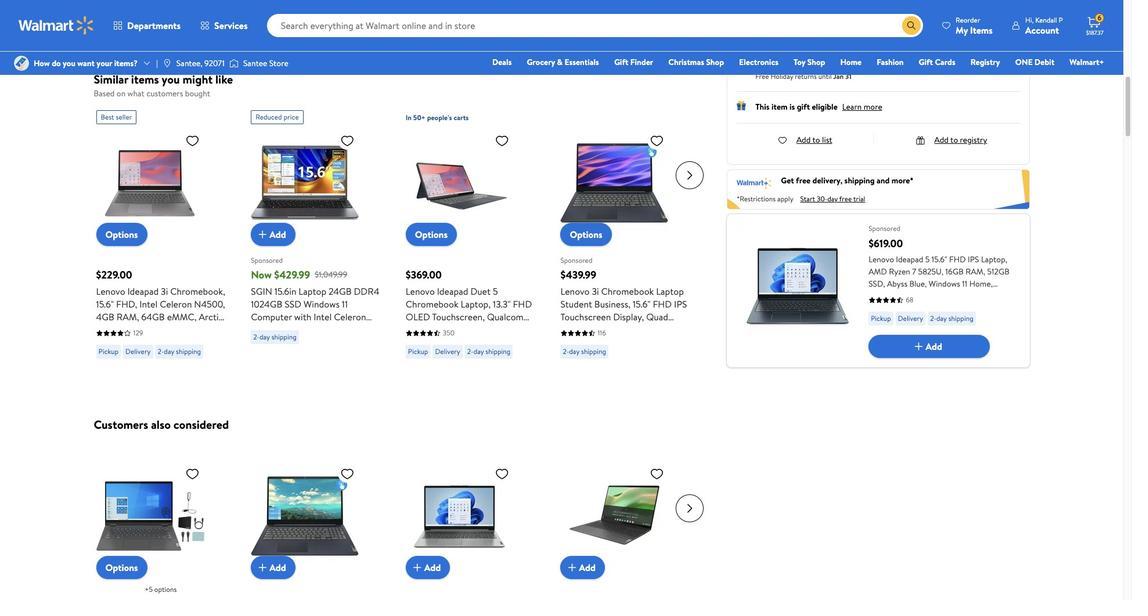 Task type: describe. For each thing, give the bounding box(es) containing it.
registry
[[960, 134, 987, 145]]

shipping down sc7180,
[[486, 347, 511, 357]]

gaming chromebook
[[508, 10, 581, 22]]

product group containing $369.00
[[406, 106, 535, 382]]

reduced
[[256, 112, 282, 122]]

learn
[[842, 101, 862, 112]]

fi
[[561, 362, 568, 375]]

3i for $229.00
[[161, 285, 168, 298]]

add to cart image for the lenovo 3i chromebook laptop, 15.6" fhd ips touchscreen computer, 4-core intel pentium silver n6000, 4gb ram, 128gb emmc   256gb micro sd, wi-fi 5, webcam, bluetooth, chrome os, abyss blue image
[[256, 561, 270, 575]]

$369.00 lenovo ideapad duet 5 chromebook laptop, 13.3" fhd oled touchscreen, qualcomm snapdragon sc7180, 4gb ram, 128gb ssd, abyss blue, 82qs0001us
[[406, 268, 533, 362]]

add to favorites list, lenovo ideapad duet 5 chromebook laptop, 13.3" fhd oled touchscreen, qualcomm snapdragon sc7180, 4gb ram, 128gb ssd, abyss blue, 82qs0001us image
[[495, 134, 509, 148]]

day down sc7180,
[[474, 347, 484, 357]]

pc
[[460, 10, 469, 22]]

list containing gaming laptop
[[94, 7, 713, 49]]

add to favorites list, lenovo ideapad flex 5i 14" fhd 2-in-1 touchscreen laptop, intel core i3-1115g4, 4gb ram, 256gb ssd, graphite gray, fingerprint reader, windows 10 home + mazepoly accessories image
[[186, 467, 199, 481]]

duet
[[471, 285, 491, 298]]

details
[[849, 60, 873, 72]]

grocery & essentials
[[527, 56, 599, 68]]

laptop for gaming laptop cheap
[[648, 10, 670, 22]]

gaming computer list item
[[245, 7, 342, 26]]

delivery up sold
[[737, 4, 766, 16]]

product group containing $439.99
[[561, 106, 690, 382]]

sgin 15.6in laptop 24gb ddr4 1024gb ssd windows 11 computer with intel celeron n5095 fhd 1920x1080 image
[[251, 129, 359, 237]]

2- down 82n4002hus
[[158, 347, 164, 357]]

holiday
[[771, 71, 793, 81]]

1024gb
[[251, 298, 282, 311]]

your
[[97, 57, 112, 69]]

essentials
[[565, 56, 599, 68]]

31
[[846, 71, 852, 81]]

santee
[[243, 57, 267, 69]]

1 horizontal spatial returns
[[819, 60, 844, 72]]

2-day shipping down sc7180,
[[467, 347, 511, 357]]

gaming computer button
[[245, 7, 342, 26]]

fhd inside sponsored now $429.99 $1,049.99 sgin 15.6in laptop 24gb ddr4 1024gb ssd windows 11 computer with intel celeron n5095 fhd 1920x1080 2-day shipping
[[281, 324, 300, 336]]

add for add button for sgin 15.6in laptop 24gb ddr4 1024gb ssd windows 11 computer with intel celeron n5095 fhd 1920x1080 image
[[270, 228, 286, 241]]

15.6" for $619.00
[[932, 254, 947, 266]]

shipping inside get free delivery, shipping and more* banner
[[845, 175, 875, 187]]

day inside $619.00 group
[[937, 314, 947, 324]]

15.6in
[[275, 285, 296, 298]]

grocery & essentials link
[[522, 56, 604, 69]]

emmc
[[561, 349, 588, 362]]

2- inside $619.00 group
[[930, 314, 937, 324]]

gaming laptop
[[117, 10, 167, 22]]

lenovo ideapad flex 5i 14" fhd 2-in-1 touchscreen laptop, intel core i3-1115g4, 4gb ram, 256gb ssd, graphite gray, fingerprint reader, windows 10 home + mazepoly accessories image
[[96, 462, 204, 570]]

options link for lenovo ideapad duet 5 chromebook laptop, 13.3" fhd oled touchscreen, qualcomm snapdragon sc7180, 4gb ram, 128gb ssd, abyss blue, 82qs0001us image on the top of page
[[406, 223, 457, 246]]

search icon image
[[907, 21, 916, 30]]

gaming chromebook button
[[485, 7, 592, 26]]

ips inside the sponsored $439.99 lenovo 3i chromebook laptop student business, 15.6" fhd ips touchscreen display, quad core intel pentium silver n6000, 4gb ram, 128gb emmc + 256gb micro sd, wi- fi 5, webcam, chrome os
[[674, 298, 687, 311]]

with
[[294, 311, 311, 324]]

carts
[[454, 113, 469, 123]]

os
[[654, 362, 665, 375]]

christmas shop link
[[663, 56, 729, 69]]

options for lenovo ideapad duet 5 chromebook laptop, 13.3" fhd oled touchscreen, qualcomm snapdragon sc7180, 4gb ram, 128gb ssd, abyss blue, 82qs0001us image on the top of page
[[415, 228, 448, 241]]

lenovo button
[[347, 7, 405, 26]]

walmart.com
[[827, 40, 873, 51]]

2- down sc7180,
[[467, 347, 474, 357]]

$619.00 group
[[727, 214, 1030, 368]]

350
[[443, 328, 455, 338]]

price
[[284, 112, 299, 122]]

home link
[[835, 56, 867, 69]]

pickup for $229.00
[[98, 347, 119, 357]]

gifting made easy image
[[737, 101, 746, 110]]

product group containing $229.00
[[96, 106, 225, 382]]

5 for $369.00
[[493, 285, 498, 298]]

ram, inside $229.00 lenovo ideapad 3i chromebook, 15.6" fhd, intel celeron n4500, 4gb ram, 64gb emmc, arctic grey, 82n4002hus
[[117, 311, 139, 324]]

add for add button within the $619.00 group
[[926, 340, 942, 353]]

considered
[[174, 417, 229, 433]]

$1,049.99
[[315, 269, 347, 281]]

$369.00
[[406, 268, 442, 282]]

items?
[[114, 57, 138, 69]]

sponsored for $439.99
[[561, 255, 593, 265]]

0 horizontal spatial and
[[773, 40, 785, 51]]

sgin
[[251, 285, 272, 298]]

gift cards
[[919, 56, 956, 68]]

add for the lenovo 3i chromebook laptop, 15.6" fhd ips touchscreen computer, 4-core intel pentium silver n6000, 4gb ram, 128gb emmc   256gb micro sd, wi-fi 5, webcam, bluetooth, chrome os, abyss blue image's add button
[[270, 561, 286, 574]]

celeron inside sponsored now $429.99 $1,049.99 sgin 15.6in laptop 24gb ddr4 1024gb ssd windows 11 computer with intel celeron n5095 fhd 1920x1080 2-day shipping
[[334, 311, 366, 324]]

store
[[269, 57, 288, 69]]

lenovo ideapad duet 5 chromebook laptop, 13.3" fhd oled touchscreen, qualcomm snapdragon sc7180, 4gb ram, 128gb ssd, abyss blue, 82qs0001us image
[[406, 129, 514, 237]]

gaming computer
[[268, 10, 330, 22]]

day inside get free delivery, shipping and more* banner
[[828, 194, 838, 204]]

delivery down "350"
[[435, 347, 460, 357]]

lenovo list item
[[347, 7, 405, 26]]

2-day shipping inside $619.00 group
[[930, 314, 974, 324]]

sold and shipped by walmart.com
[[756, 40, 873, 51]]

seller
[[116, 112, 132, 122]]

sponsored now $429.99 $1,049.99 sgin 15.6in laptop 24gb ddr4 1024gb ssd windows 11 computer with intel celeron n5095 fhd 1920x1080 2-day shipping
[[251, 255, 379, 342]]

 image for santee, 92071
[[162, 59, 172, 68]]

sold
[[756, 40, 771, 51]]

gaming laptop button
[[94, 7, 179, 26]]

details button
[[849, 60, 873, 72]]

also
[[151, 417, 171, 433]]

more
[[864, 101, 882, 112]]

13.3"
[[493, 298, 511, 311]]

options for lenovo ideapad flex 5i 14" fhd 2-in-1 touchscreen laptop, intel core i3-1115g4, 4gb ram, 256gb ssd, graphite gray, fingerprint reader, windows 10 home + mazepoly accessories "image"
[[105, 561, 138, 574]]

0 horizontal spatial returns
[[795, 71, 817, 81]]

options link for lenovo 3i chromebook laptop student business, 15.6" fhd ips touchscreen display, quad core intel pentium silver n6000, 4gb ram, 128gb emmc + 256gb micro sd, wi-fi 5, webcam, chrome os image
[[561, 223, 612, 246]]

laptop, inside the sponsored $619.00 lenovo ideapad 5 15.6" fhd ips laptop, amd ryzen 7 5825u, 16gb ram, 512gb ssd, abyss blue, windows 11 home, 82sg00blus
[[981, 254, 1008, 266]]

2- up fi
[[563, 347, 569, 357]]

gaming for gaming laptop
[[117, 10, 143, 22]]

intel inside $229.00 lenovo ideapad 3i chromebook, 15.6" fhd, intel celeron n4500, 4gb ram, 64gb emmc, arctic grey, 82n4002hus
[[140, 298, 158, 311]]

home
[[840, 56, 862, 68]]

laptop inside sponsored now $429.99 $1,049.99 sgin 15.6in laptop 24gb ddr4 1024gb ssd windows 11 computer with intel celeron n5095 fhd 1920x1080 2-day shipping
[[299, 285, 326, 298]]

delivery to santee, 92071
[[737, 4, 829, 16]]

holiday
[[792, 60, 817, 72]]

gaming for gaming computer
[[268, 10, 294, 22]]

do
[[52, 57, 61, 69]]

add to cart image for the lenovo ideapad 1i 15.6" 1080p pc laptops, intel core i3-1215u, 8gb ram, 256gb ssd, windows 11 in s mode, cloud grey, 82qd0001us image at the left of page
[[410, 561, 424, 575]]

+5 options
[[145, 585, 177, 595]]

is
[[790, 101, 795, 112]]

1 vertical spatial 92071
[[204, 57, 225, 69]]

options link for lenovo ideapad 3i chromebook, 15.6" fhd, intel celeron n4500, 4gb ram, 64gb emmc, arctic grey, 82n4002hus image
[[96, 223, 147, 246]]

lenovo inside the sponsored $619.00 lenovo ideapad 5 15.6" fhd ips laptop, amd ryzen 7 5825u, 16gb ram, 512gb ssd, abyss blue, windows 11 home, 82sg00blus
[[869, 254, 894, 266]]

blue, inside $369.00 lenovo ideapad duet 5 chromebook laptop, 13.3" fhd oled touchscreen, qualcomm snapdragon sc7180, 4gb ram, 128gb ssd, abyss blue, 82qs0001us
[[480, 336, 500, 349]]

snapdragon
[[406, 324, 453, 336]]

sponsored for now
[[251, 255, 283, 265]]

by
[[816, 40, 825, 51]]

qualcomm
[[487, 311, 531, 324]]

116
[[598, 328, 606, 338]]

$187.37
[[1086, 28, 1104, 37]]

add to cart image for add button for sgin 15.6in laptop 24gb ddr4 1024gb ssd windows 11 computer with intel celeron n5095 fhd 1920x1080 image
[[256, 228, 270, 242]]

one
[[1015, 56, 1033, 68]]

128gb inside the sponsored $439.99 lenovo 3i chromebook laptop student business, 15.6" fhd ips touchscreen display, quad core intel pentium silver n6000, 4gb ram, 128gb emmc + 256gb micro sd, wi- fi 5, webcam, chrome os
[[639, 336, 665, 349]]

gaming for gaming laptop cheap
[[620, 10, 646, 22]]

$429.99
[[274, 268, 310, 282]]

3i for $439.99
[[592, 285, 599, 298]]

and inside banner
[[877, 175, 890, 187]]

delivery down 129
[[125, 347, 151, 357]]

core
[[561, 324, 581, 336]]

you for might
[[162, 71, 180, 87]]

touchscreen
[[561, 311, 611, 324]]

laptop inside 'list item'
[[206, 10, 229, 22]]

1 vertical spatial free
[[839, 194, 852, 204]]

options for lenovo ideapad 3i chromebook, 15.6" fhd, intel celeron n4500, 4gb ram, 64gb emmc, arctic grey, 82n4002hus image
[[105, 228, 138, 241]]

6
[[1098, 13, 1102, 23]]

options link for lenovo ideapad flex 5i 14" fhd 2-in-1 touchscreen laptop, intel core i3-1115g4, 4gb ram, 256gb ssd, graphite gray, fingerprint reader, windows 10 home + mazepoly accessories "image"
[[96, 556, 147, 579]]

student
[[561, 298, 592, 311]]

lenovo inside $229.00 lenovo ideapad 3i chromebook, 15.6" fhd, intel celeron n4500, 4gb ram, 64gb emmc, arctic grey, 82n4002hus
[[96, 285, 125, 298]]

gaming for gaming chromebook
[[508, 10, 534, 22]]

blue, inside the sponsored $619.00 lenovo ideapad 5 15.6" fhd ips laptop, amd ryzen 7 5825u, 16gb ram, 512gb ssd, abyss blue, windows 11 home, 82sg00blus
[[910, 278, 927, 290]]

lenovo 3i chromebook laptop student business, 15.6" fhd ips touchscreen display, quad core intel pentium silver n6000, 4gb ram, 128gb emmc + 256gb micro sd, wi-fi 5, webcam, chrome os image
[[561, 129, 669, 237]]

ssd, inside the sponsored $619.00 lenovo ideapad 5 15.6" fhd ips laptop, amd ryzen 7 5825u, 16gb ram, 512gb ssd, abyss blue, windows 11 home, 82sg00blus
[[869, 278, 885, 290]]

2- inside sponsored now $429.99 $1,049.99 sgin 15.6in laptop 24gb ddr4 1024gb ssd windows 11 computer with intel celeron n5095 fhd 1920x1080 2-day shipping
[[253, 332, 260, 342]]

jan
[[834, 71, 844, 81]]

cards
[[935, 56, 956, 68]]

pickup for $369.00
[[408, 347, 428, 357]]

1 vertical spatial santee,
[[176, 57, 203, 69]]

1 horizontal spatial 92071
[[809, 4, 829, 16]]

128gb inside $369.00 lenovo ideapad duet 5 chromebook laptop, 13.3" fhd oled touchscreen, qualcomm snapdragon sc7180, 4gb ram, 128gb ssd, abyss blue, 82qs0001us
[[406, 336, 432, 349]]

home,
[[970, 278, 993, 290]]

shipping down 'emmc,'
[[176, 347, 201, 357]]

sponsored $439.99 lenovo 3i chromebook laptop student business, 15.6" fhd ips touchscreen display, quad core intel pentium silver n6000, 4gb ram, 128gb emmc + 256gb micro sd, wi- fi 5, webcam, chrome os
[[561, 255, 687, 375]]

business,
[[595, 298, 631, 311]]

to for santee,
[[768, 4, 776, 16]]

touchscreen,
[[432, 311, 485, 324]]

sponsored $619.00 lenovo ideapad 5 15.6" fhd ips laptop, amd ryzen 7 5825u, 16gb ram, 512gb ssd, abyss blue, windows 11 home, 82sg00blus
[[869, 224, 1010, 302]]

day inside sponsored now $429.99 $1,049.99 sgin 15.6in laptop 24gb ddr4 1024gb ssd windows 11 computer with intel celeron n5095 fhd 1920x1080 2-day shipping
[[260, 332, 270, 342]]

$229.00
[[96, 268, 132, 282]]

santee, 92071 button
[[780, 4, 829, 16]]

4gb inside $369.00 lenovo ideapad duet 5 chromebook laptop, 13.3" fhd oled touchscreen, qualcomm snapdragon sc7180, 4gb ram, 128gb ssd, abyss blue, 82qs0001us
[[490, 324, 508, 336]]

product group containing now $429.99
[[251, 106, 380, 382]]

next slide for similar items you might like list image
[[676, 162, 704, 190]]

laptop inside the sponsored $439.99 lenovo 3i chromebook laptop student business, 15.6" fhd ips touchscreen display, quad core intel pentium silver n6000, 4gb ram, 128gb emmc + 256gb micro sd, wi- fi 5, webcam, chrome os
[[656, 285, 684, 298]]

laptop button
[[183, 7, 240, 26]]

customers also considered
[[94, 417, 229, 433]]

fashion
[[877, 56, 904, 68]]



Task type: locate. For each thing, give the bounding box(es) containing it.
lenovo
[[869, 254, 894, 266], [96, 285, 125, 298], [406, 285, 435, 298], [561, 285, 590, 298]]

blue, down qualcomm
[[480, 336, 500, 349]]

0 horizontal spatial 4gb
[[96, 311, 114, 324]]

chromebook up snapdragon
[[406, 298, 459, 311]]

you for want
[[63, 57, 75, 69]]

electronics
[[739, 56, 779, 68]]

1 horizontal spatial pickup
[[408, 347, 428, 357]]

0 vertical spatial 92071
[[809, 4, 829, 16]]

services button
[[191, 12, 258, 39]]

1 3i from the left
[[161, 285, 168, 298]]

0 horizontal spatial add to cart image
[[256, 561, 270, 575]]

day up the 5,
[[569, 347, 580, 357]]

|
[[156, 57, 158, 69]]

options for lenovo 3i chromebook laptop student business, 15.6" fhd ips touchscreen display, quad core intel pentium silver n6000, 4gb ram, 128gb emmc + 256gb micro sd, wi-fi 5, webcam, chrome os image
[[570, 228, 603, 241]]

abyss down "ryzen"
[[887, 278, 908, 290]]

might
[[183, 71, 213, 87]]

delivery down 68
[[898, 314, 923, 324]]

0 horizontal spatial pickup
[[98, 347, 119, 357]]

0 horizontal spatial ideapad
[[127, 285, 159, 298]]

add inside $619.00 group
[[926, 340, 942, 353]]

1 horizontal spatial sponsored
[[561, 255, 593, 265]]

departments
[[127, 19, 181, 32]]

add button for the lenovo 3i chromebook laptop, 15.6" fhd ips touchscreen computer, 4-core intel pentium silver n6000, 4gb ram, 128gb emmc   256gb micro sd, wi-fi 5, webcam, bluetooth, chrome os, abyss blue image
[[251, 556, 295, 579]]

reduced price
[[256, 112, 299, 122]]

fhd up silver
[[653, 298, 672, 311]]

webcam,
[[580, 362, 616, 375]]

82qs0001us
[[406, 349, 460, 362]]

add inside product group
[[270, 228, 286, 241]]

0 horizontal spatial laptop,
[[461, 298, 491, 311]]

add to favorites list, lenovo ip 5 16iau7 16" gaming laptop 2.5k i3-1215u 8gb 128gb emmc chrome os - manufacturer refurbished image
[[650, 467, 664, 481]]

ssd,
[[869, 278, 885, 290], [434, 336, 453, 349]]

this item is gift eligible learn more
[[756, 101, 882, 112]]

15.6" up silver
[[633, 298, 651, 311]]

day down 82n4002hus
[[164, 347, 174, 357]]

15.6" inside the sponsored $619.00 lenovo ideapad 5 15.6" fhd ips laptop, amd ryzen 7 5825u, 16gb ram, 512gb ssd, abyss blue, windows 11 home, 82sg00blus
[[932, 254, 947, 266]]

free left trial
[[839, 194, 852, 204]]

1 horizontal spatial 5
[[925, 254, 930, 266]]

2 gaming from the left
[[268, 10, 294, 22]]

$439.99
[[561, 268, 596, 282]]

you right do
[[63, 57, 75, 69]]

shop for toy shop
[[808, 56, 825, 68]]

windows inside sponsored now $429.99 $1,049.99 sgin 15.6in laptop 24gb ddr4 1024gb ssd windows 11 computer with intel celeron n5095 fhd 1920x1080 2-day shipping
[[304, 298, 340, 311]]

laptop, up 512gb
[[981, 254, 1008, 266]]

82n4002hus
[[120, 324, 177, 336]]

windows up 1920x1080
[[304, 298, 340, 311]]

lenovo down $229.00 in the left top of the page
[[96, 285, 125, 298]]

129
[[133, 328, 143, 338]]

2 horizontal spatial pickup
[[871, 314, 891, 324]]

lenovo for lenovo laptop
[[117, 34, 141, 45]]

add to cart image
[[256, 561, 270, 575], [410, 561, 424, 575], [565, 561, 579, 575]]

ips up home, at the right top
[[968, 254, 979, 266]]

add for the lenovo ideapad 1i 15.6" 1080p pc laptops, intel core i3-1215u, 8gb ram, 256gb ssd, windows 11 in s mode, cloud grey, 82qd0001us image at the left of page's add button
[[424, 561, 441, 574]]

2 horizontal spatial sponsored
[[869, 224, 901, 234]]

sponsored up $619.00
[[869, 224, 901, 234]]

ram,
[[966, 266, 985, 278], [117, 311, 139, 324], [510, 324, 533, 336], [614, 336, 637, 349]]

account
[[1025, 24, 1059, 36]]

gaming
[[117, 10, 143, 22], [268, 10, 294, 22], [433, 10, 458, 22], [508, 10, 534, 22], [620, 10, 646, 22]]

gift for gift cards
[[919, 56, 933, 68]]

1 horizontal spatial windows
[[929, 278, 960, 290]]

laptop for lenovo laptop
[[142, 34, 165, 45]]

day
[[828, 194, 838, 204], [937, 314, 947, 324], [260, 332, 270, 342], [164, 347, 174, 357], [474, 347, 484, 357], [569, 347, 580, 357]]

you
[[63, 57, 75, 69], [162, 71, 180, 87]]

add for 'lenovo ip 5 16iau7 16" gaming laptop 2.5k i3-1215u 8gb 128gb emmc chrome os - manufacturer refurbished' 'image' add button
[[579, 561, 596, 574]]

and right sold
[[773, 40, 785, 51]]

ssd, down amd
[[869, 278, 885, 290]]

windows inside the sponsored $619.00 lenovo ideapad 5 15.6" fhd ips laptop, amd ryzen 7 5825u, 16gb ram, 512gb ssd, abyss blue, windows 11 home, 82sg00blus
[[929, 278, 960, 290]]

0 vertical spatial ssd,
[[869, 278, 885, 290]]

gift finder link
[[609, 56, 659, 69]]

fhd inside the sponsored $439.99 lenovo 3i chromebook laptop student business, 15.6" fhd ips touchscreen display, quad core intel pentium silver n6000, 4gb ram, 128gb emmc + 256gb micro sd, wi- fi 5, webcam, chrome os
[[653, 298, 672, 311]]

pickup down grey,
[[98, 347, 119, 357]]

2-day shipping
[[930, 314, 974, 324], [158, 347, 201, 357], [467, 347, 511, 357], [563, 347, 606, 357]]

ips right quad
[[674, 298, 687, 311]]

0 vertical spatial you
[[63, 57, 75, 69]]

add to favorites list, sgin 15.6in laptop 24gb ddr4 1024gb ssd windows 11 computer with intel celeron n5095 fhd 1920x1080 image
[[340, 134, 354, 148]]

sponsored
[[869, 224, 901, 234], [251, 255, 283, 265], [561, 255, 593, 265]]

3i down "$439.99"
[[592, 285, 599, 298]]

shop for christmas shop
[[706, 56, 724, 68]]

1 horizontal spatial 128gb
[[639, 336, 665, 349]]

laptop list item
[[183, 7, 240, 26]]

chromebook inside $369.00 lenovo ideapad duet 5 chromebook laptop, 13.3" fhd oled touchscreen, qualcomm snapdragon sc7180, 4gb ram, 128gb ssd, abyss blue, 82qs0001us
[[406, 298, 459, 311]]

2 horizontal spatial intel
[[583, 324, 601, 336]]

shipped
[[787, 40, 815, 51]]

abyss
[[887, 278, 908, 290], [455, 336, 478, 349]]

11
[[962, 278, 968, 290], [342, 298, 348, 311]]

1 horizontal spatial intel
[[314, 311, 332, 324]]

2 128gb from the left
[[639, 336, 665, 349]]

extended holiday returns details free holiday returns until jan 31
[[756, 60, 873, 81]]

1 horizontal spatial ssd,
[[869, 278, 885, 290]]

4 gaming from the left
[[508, 10, 534, 22]]

1 add to cart image from the left
[[256, 561, 270, 575]]

1 horizontal spatial ideapad
[[437, 285, 468, 298]]

5 up 5825u,
[[925, 254, 930, 266]]

2 laptop from the left
[[656, 285, 684, 298]]

1 horizontal spatial abyss
[[887, 278, 908, 290]]

santee,
[[780, 4, 807, 16], [176, 57, 203, 69]]

11 down '16gb'
[[962, 278, 968, 290]]

oled
[[406, 311, 430, 324]]

0 horizontal spatial free
[[796, 175, 811, 187]]

lenovo inside $369.00 lenovo ideapad duet 5 chromebook laptop, 13.3" fhd oled touchscreen, qualcomm snapdragon sc7180, 4gb ram, 128gb ssd, abyss blue, 82qs0001us
[[406, 285, 435, 298]]

laptop up quad
[[656, 285, 684, 298]]

how do you want your items?
[[34, 57, 138, 69]]

1 horizontal spatial you
[[162, 71, 180, 87]]

 image
[[14, 56, 29, 71], [162, 59, 172, 68]]

68
[[906, 295, 914, 305]]

1 horizontal spatial 4gb
[[490, 324, 508, 336]]

hi,
[[1025, 15, 1034, 25]]

lenovo ip 5 16iau7 16" gaming laptop 2.5k i3-1215u 8gb 128gb emmc chrome os - manufacturer refurbished image
[[561, 462, 669, 570]]

1 vertical spatial ips
[[674, 298, 687, 311]]

fhd right 13.3"
[[513, 298, 532, 311]]

add to registry
[[935, 134, 987, 145]]

0 horizontal spatial 5
[[493, 285, 498, 298]]

4gb down 13.3"
[[490, 324, 508, 336]]

pickup down 82sg00blus
[[871, 314, 891, 324]]

0 vertical spatial and
[[773, 40, 785, 51]]

0 vertical spatial abyss
[[887, 278, 908, 290]]

92071 up "like"
[[204, 57, 225, 69]]

add to registry button
[[916, 134, 987, 145]]

lenovo
[[370, 10, 393, 22], [117, 34, 141, 45]]

arctic
[[199, 311, 223, 324]]

product group containing options
[[96, 439, 225, 600]]

reorder
[[956, 15, 980, 25]]

add to cart image down 68
[[912, 340, 926, 354]]

3 add to cart image from the left
[[565, 561, 579, 575]]

delivery inside $619.00 group
[[898, 314, 923, 324]]

2-day shipping down home, at the right top
[[930, 314, 974, 324]]

gaming for gaming pc
[[433, 10, 458, 22]]

blue,
[[910, 278, 927, 290], [480, 336, 500, 349]]

0 horizontal spatial 3i
[[161, 285, 168, 298]]

pickup inside $619.00 group
[[871, 314, 891, 324]]

walmart plus image
[[737, 175, 772, 189]]

11 inside sponsored now $429.99 $1,049.99 sgin 15.6in laptop 24gb ddr4 1024gb ssd windows 11 computer with intel celeron n5095 fhd 1920x1080 2-day shipping
[[342, 298, 348, 311]]

lenovo inside the sponsored $439.99 lenovo 3i chromebook laptop student business, 15.6" fhd ips touchscreen display, quad core intel pentium silver n6000, 4gb ram, 128gb emmc + 256gb micro sd, wi- fi 5, webcam, chrome os
[[561, 285, 590, 298]]

shop
[[706, 56, 724, 68], [808, 56, 825, 68]]

silver
[[639, 324, 661, 336]]

2 horizontal spatial 15.6"
[[932, 254, 947, 266]]

gaming inside button
[[620, 10, 646, 22]]

15.6" up 5825u,
[[932, 254, 947, 266]]

extended
[[756, 60, 790, 72]]

15.6" left fhd,
[[96, 298, 114, 311]]

1 vertical spatial and
[[877, 175, 890, 187]]

cheap
[[672, 10, 693, 22]]

ideapad up touchscreen,
[[437, 285, 468, 298]]

and left the more*
[[877, 175, 890, 187]]

16gb
[[946, 266, 964, 278]]

shipping inside $619.00 group
[[949, 314, 974, 324]]

computer
[[296, 10, 330, 22]]

0 vertical spatial 11
[[962, 278, 968, 290]]

sponsored inside sponsored now $429.99 $1,049.99 sgin 15.6in laptop 24gb ddr4 1024gb ssd windows 11 computer with intel celeron n5095 fhd 1920x1080 2-day shipping
[[251, 255, 283, 265]]

lenovo ideapad 5 15.6" fhd ips laptop, amd ryzen 7 5825u, 16gb ram, 512gb ssd, abyss blue, windows 11 home, 82sg00blus image
[[736, 224, 859, 347]]

celeron down 24gb
[[334, 311, 366, 324]]

0 horizontal spatial to
[[768, 4, 776, 16]]

Walmart Site-Wide search field
[[267, 14, 923, 37]]

micro
[[628, 349, 651, 362]]

2 horizontal spatial ideapad
[[896, 254, 924, 266]]

92071
[[809, 4, 829, 16], [204, 57, 225, 69]]

shop down sold and shipped by walmart.com
[[808, 56, 825, 68]]

0 horizontal spatial sponsored
[[251, 255, 283, 265]]

chromebook inside the sponsored $439.99 lenovo 3i chromebook laptop student business, 15.6" fhd ips touchscreen display, quad core intel pentium silver n6000, 4gb ram, 128gb emmc + 256gb micro sd, wi- fi 5, webcam, chrome os
[[601, 285, 654, 298]]

options link up "$439.99"
[[561, 223, 612, 246]]

people's
[[427, 113, 452, 123]]

laptop, inside $369.00 lenovo ideapad duet 5 chromebook laptop, 13.3" fhd oled touchscreen, qualcomm snapdragon sc7180, 4gb ram, 128gb ssd, abyss blue, 82qs0001us
[[461, 298, 491, 311]]

1 horizontal spatial and
[[877, 175, 890, 187]]

0 vertical spatial free
[[796, 175, 811, 187]]

1 horizontal spatial  image
[[162, 59, 172, 68]]

 image
[[229, 57, 239, 69]]

0 horizontal spatial blue,
[[480, 336, 500, 349]]

1 vertical spatial 11
[[342, 298, 348, 311]]

11 left ddr4
[[342, 298, 348, 311]]

0 horizontal spatial 128gb
[[406, 336, 432, 349]]

laptop for gaming laptop
[[145, 10, 167, 22]]

0 horizontal spatial celeron
[[160, 298, 192, 311]]

gaming chromebook list item
[[485, 7, 592, 26]]

add to favorites list, lenovo ideapad 1i 15.6" 1080p pc laptops, intel core i3-1215u, 8gb ram, 256gb ssd, windows 11 in s mode, cloud grey, 82qd0001us image
[[495, 467, 509, 481]]

items
[[970, 24, 993, 36]]

3 gaming from the left
[[433, 10, 458, 22]]

0 horizontal spatial abyss
[[455, 336, 478, 349]]

1 gaming from the left
[[117, 10, 143, 22]]

gaming laptop cheap list item
[[597, 7, 704, 26]]

0 horizontal spatial gift
[[614, 56, 629, 68]]

sponsored up now
[[251, 255, 283, 265]]

ideapad inside the sponsored $619.00 lenovo ideapad 5 15.6" fhd ips laptop, amd ryzen 7 5825u, 16gb ram, 512gb ssd, abyss blue, windows 11 home, 82sg00blus
[[896, 254, 924, 266]]

3i inside $229.00 lenovo ideapad 3i chromebook, 15.6" fhd, intel celeron n4500, 4gb ram, 64gb emmc, arctic grey, 82n4002hus
[[161, 285, 168, 298]]

 image right |
[[162, 59, 172, 68]]

128gb down 'oled'
[[406, 336, 432, 349]]

0 horizontal spatial santee,
[[176, 57, 203, 69]]

ram, inside the sponsored $439.99 lenovo 3i chromebook laptop student business, 15.6" fhd ips touchscreen display, quad core intel pentium silver n6000, 4gb ram, 128gb emmc + 256gb micro sd, wi- fi 5, webcam, chrome os
[[614, 336, 637, 349]]

you inside similar items you might like based on what customers bought
[[162, 71, 180, 87]]

64gb
[[141, 311, 165, 324]]

lenovo up amd
[[869, 254, 894, 266]]

2 horizontal spatial add to cart image
[[565, 561, 579, 575]]

4gb inside $229.00 lenovo ideapad 3i chromebook, 15.6" fhd, intel celeron n4500, 4gb ram, 64gb emmc, arctic grey, 82n4002hus
[[96, 311, 114, 324]]

1 shop from the left
[[706, 56, 724, 68]]

0 horizontal spatial shop
[[706, 56, 724, 68]]

3i
[[161, 285, 168, 298], [592, 285, 599, 298]]

laptop down the $1,049.99
[[299, 285, 326, 298]]

ideapad up 64gb
[[127, 285, 159, 298]]

intel inside sponsored now $429.99 $1,049.99 sgin 15.6in laptop 24gb ddr4 1024gb ssd windows 11 computer with intel celeron n5095 fhd 1920x1080 2-day shipping
[[314, 311, 332, 324]]

lenovo down the $369.00
[[406, 285, 435, 298]]

1 horizontal spatial shop
[[808, 56, 825, 68]]

3i inside the sponsored $439.99 lenovo 3i chromebook laptop student business, 15.6" fhd ips touchscreen display, quad core intel pentium silver n6000, 4gb ram, 128gb emmc + 256gb micro sd, wi- fi 5, webcam, chrome os
[[592, 285, 599, 298]]

options link up +5
[[96, 556, 147, 579]]

ram, right 116
[[614, 336, 637, 349]]

1 horizontal spatial 11
[[962, 278, 968, 290]]

1 horizontal spatial 3i
[[592, 285, 599, 298]]

1 vertical spatial ssd,
[[434, 336, 453, 349]]

30-
[[817, 194, 828, 204]]

0 horizontal spatial windows
[[304, 298, 340, 311]]

intel right core
[[583, 324, 601, 336]]

1 gift from the left
[[614, 56, 629, 68]]

lenovo laptop
[[117, 34, 165, 45]]

list
[[94, 7, 713, 49]]

Search search field
[[267, 14, 923, 37]]

day down computer at the left of the page
[[260, 332, 270, 342]]

lenovo 3i chromebook laptop, 15.6" fhd ips touchscreen computer, 4-core intel pentium silver n6000, 4gb ram, 128gb emmc   256gb micro sd, wi-fi 5, webcam, bluetooth, chrome os, abyss blue image
[[251, 462, 359, 570]]

0 vertical spatial 5
[[925, 254, 930, 266]]

2 shop from the left
[[808, 56, 825, 68]]

0 vertical spatial blue,
[[910, 278, 927, 290]]

1 vertical spatial lenovo
[[117, 34, 141, 45]]

debit
[[1035, 56, 1055, 68]]

ram, up home, at the right top
[[966, 266, 985, 278]]

1 vertical spatial windows
[[304, 298, 340, 311]]

you up the customers
[[162, 71, 180, 87]]

free
[[756, 71, 769, 81]]

0 horizontal spatial intel
[[140, 298, 158, 311]]

1 horizontal spatial free
[[839, 194, 852, 204]]

1 vertical spatial laptop,
[[461, 298, 491, 311]]

laptop,
[[981, 254, 1008, 266], [461, 298, 491, 311]]

and
[[773, 40, 785, 51], [877, 175, 890, 187]]

1 horizontal spatial lenovo
[[370, 10, 393, 22]]

laptop, up sc7180,
[[461, 298, 491, 311]]

1 horizontal spatial 15.6"
[[633, 298, 651, 311]]

2 gift from the left
[[919, 56, 933, 68]]

2 3i from the left
[[592, 285, 599, 298]]

0 horizontal spatial 92071
[[204, 57, 225, 69]]

p
[[1059, 15, 1063, 25]]

pickup down snapdragon
[[408, 347, 428, 357]]

ideapad for $229.00
[[127, 285, 159, 298]]

toy
[[794, 56, 806, 68]]

best
[[101, 112, 114, 122]]

ips inside the sponsored $619.00 lenovo ideapad 5 15.6" fhd ips laptop, amd ryzen 7 5825u, 16gb ram, 512gb ssd, abyss blue, windows 11 home, 82sg00blus
[[968, 254, 979, 266]]

delivery,
[[813, 175, 843, 187]]

0 horizontal spatial ssd,
[[434, 336, 453, 349]]

7
[[912, 266, 916, 278]]

hi, kendall p account
[[1025, 15, 1063, 36]]

5 inside the sponsored $619.00 lenovo ideapad 5 15.6" fhd ips laptop, amd ryzen 7 5825u, 16gb ram, 512gb ssd, abyss blue, windows 11 home, 82sg00blus
[[925, 254, 930, 266]]

add to cart image for add button within the $619.00 group
[[912, 340, 926, 354]]

to for list
[[813, 134, 820, 145]]

sponsored inside the sponsored $619.00 lenovo ideapad 5 15.6" fhd ips laptop, amd ryzen 7 5825u, 16gb ram, 512gb ssd, abyss blue, windows 11 home, 82sg00blus
[[869, 224, 901, 234]]

intel right fhd,
[[140, 298, 158, 311]]

gift left cards
[[919, 56, 933, 68]]

0 horizontal spatial add to cart image
[[256, 228, 270, 242]]

1 horizontal spatial laptop
[[656, 285, 684, 298]]

 image for how do you want your items?
[[14, 56, 29, 71]]

1 horizontal spatial laptop,
[[981, 254, 1008, 266]]

1 128gb from the left
[[406, 336, 432, 349]]

shipping up trial
[[845, 175, 875, 187]]

to left list
[[813, 134, 820, 145]]

start 30-day free trial
[[800, 194, 865, 204]]

options link up the $369.00
[[406, 223, 457, 246]]

ssd, down touchscreen,
[[434, 336, 453, 349]]

ideapad for $369.00
[[437, 285, 468, 298]]

until
[[819, 71, 832, 81]]

lenovo for lenovo
[[370, 10, 393, 22]]

1920x1080
[[302, 324, 345, 336]]

2-day shipping up the 5,
[[563, 347, 606, 357]]

15.6" inside $229.00 lenovo ideapad 3i chromebook, 15.6" fhd, intel celeron n4500, 4gb ram, 64gb emmc, arctic grey, 82n4002hus
[[96, 298, 114, 311]]

add to cart image up now
[[256, 228, 270, 242]]

get free delivery, shipping and more* banner
[[727, 169, 1030, 210]]

512gb
[[987, 266, 1010, 278]]

similar items you might like based on what customers bought
[[94, 71, 233, 99]]

sponsored inside the sponsored $439.99 lenovo 3i chromebook laptop student business, 15.6" fhd ips touchscreen display, quad core intel pentium silver n6000, 4gb ram, 128gb emmc + 256gb micro sd, wi- fi 5, webcam, chrome os
[[561, 255, 593, 265]]

gift for gift finder
[[614, 56, 629, 68]]

fhd inside the sponsored $619.00 lenovo ideapad 5 15.6" fhd ips laptop, amd ryzen 7 5825u, 16gb ram, 512gb ssd, abyss blue, windows 11 home, 82sg00blus
[[949, 254, 966, 266]]

add button for 'lenovo ip 5 16iau7 16" gaming laptop 2.5k i3-1215u 8gb 128gb emmc chrome os - manufacturer refurbished' 'image'
[[561, 556, 605, 579]]

day down 5825u,
[[937, 314, 947, 324]]

computer
[[251, 311, 292, 324]]

quad
[[646, 311, 668, 324]]

fhd inside $369.00 lenovo ideapad duet 5 chromebook laptop, 13.3" fhd oled touchscreen, qualcomm snapdragon sc7180, 4gb ram, 128gb ssd, abyss blue, 82qs0001us
[[513, 298, 532, 311]]

shipping up webcam,
[[581, 347, 606, 357]]

1 vertical spatial blue,
[[480, 336, 500, 349]]

gift finder
[[614, 56, 653, 68]]

5 for sponsored
[[925, 254, 930, 266]]

on
[[117, 88, 126, 99]]

to left registry
[[951, 134, 958, 145]]

add button inside $619.00 group
[[869, 335, 990, 358]]

5 right duet
[[493, 285, 498, 298]]

0 vertical spatial lenovo
[[370, 10, 393, 22]]

celeron inside $229.00 lenovo ideapad 3i chromebook, 15.6" fhd, intel celeron n4500, 4gb ram, 64gb emmc, arctic grey, 82n4002hus
[[160, 298, 192, 311]]

15.6" inside the sponsored $439.99 lenovo 3i chromebook laptop student business, 15.6" fhd ips touchscreen display, quad core intel pentium silver n6000, 4gb ram, 128gb emmc + 256gb micro sd, wi- fi 5, webcam, chrome os
[[633, 298, 651, 311]]

1 horizontal spatial add to cart image
[[410, 561, 424, 575]]

ideapad inside $369.00 lenovo ideapad duet 5 chromebook laptop, 13.3" fhd oled touchscreen, qualcomm snapdragon sc7180, 4gb ram, 128gb ssd, abyss blue, 82qs0001us
[[437, 285, 468, 298]]

gaming laptop list item
[[94, 7, 179, 26]]

1 vertical spatial 5
[[493, 285, 498, 298]]

my
[[956, 24, 968, 36]]

4gb up webcam,
[[594, 336, 612, 349]]

add to favorites list, lenovo 3i chromebook laptop, 15.6" fhd ips touchscreen computer, 4-core intel pentium silver n6000, 4gb ram, 128gb emmc   256gb micro sd, wi-fi 5, webcam, bluetooth, chrome os, abyss blue image
[[340, 467, 354, 481]]

similar
[[94, 71, 128, 87]]

4gb left fhd,
[[96, 311, 114, 324]]

ram, up 129
[[117, 311, 139, 324]]

0 vertical spatial add to cart image
[[256, 228, 270, 242]]

3i up 64gb
[[161, 285, 168, 298]]

0 horizontal spatial  image
[[14, 56, 29, 71]]

ssd, inside $369.00 lenovo ideapad duet 5 chromebook laptop, 13.3" fhd oled touchscreen, qualcomm snapdragon sc7180, 4gb ram, 128gb ssd, abyss blue, 82qs0001us
[[434, 336, 453, 349]]

5 inside $369.00 lenovo ideapad duet 5 chromebook laptop, 13.3" fhd oled touchscreen, qualcomm snapdragon sc7180, 4gb ram, 128gb ssd, abyss blue, 82qs0001us
[[493, 285, 498, 298]]

0 horizontal spatial 15.6"
[[96, 298, 114, 311]]

1 laptop from the left
[[299, 285, 326, 298]]

 image left how
[[14, 56, 29, 71]]

add to cart image for 'lenovo ip 5 16iau7 16" gaming laptop 2.5k i3-1215u 8gb 128gb emmc chrome os - manufacturer refurbished' 'image'
[[565, 561, 579, 575]]

chrome
[[619, 362, 651, 375]]

1 vertical spatial you
[[162, 71, 180, 87]]

abyss inside $369.00 lenovo ideapad duet 5 chromebook laptop, 13.3" fhd oled touchscreen, qualcomm snapdragon sc7180, 4gb ram, 128gb ssd, abyss blue, 82qs0001us
[[455, 336, 478, 349]]

$619.00
[[869, 237, 903, 251]]

lenovo ideapad 3i chromebook, 15.6" fhd, intel celeron n4500, 4gb ram, 64gb emmc, arctic grey, 82n4002hus image
[[96, 129, 204, 237]]

0 vertical spatial santee,
[[780, 4, 807, 16]]

2 horizontal spatial to
[[951, 134, 958, 145]]

shipping down home, at the right top
[[949, 314, 974, 324]]

lenovo ideapad 1i 15.6" 1080p pc laptops, intel core i3-1215u, 8gb ram, 256gb ssd, windows 11 in s mode, cloud grey, 82qd0001us image
[[406, 462, 514, 570]]

ram, inside $369.00 lenovo ideapad duet 5 chromebook laptop, 13.3" fhd oled touchscreen, qualcomm snapdragon sc7180, 4gb ram, 128gb ssd, abyss blue, 82qs0001us
[[510, 324, 533, 336]]

2-day shipping down 'emmc,'
[[158, 347, 201, 357]]

santee, up shipped
[[780, 4, 807, 16]]

celeron left n4500,
[[160, 298, 192, 311]]

intel inside the sponsored $439.99 lenovo 3i chromebook laptop student business, 15.6" fhd ips touchscreen display, quad core intel pentium silver n6000, 4gb ram, 128gb emmc + 256gb micro sd, wi- fi 5, webcam, chrome os
[[583, 324, 601, 336]]

blue, down 7
[[910, 278, 927, 290]]

15.6" for lenovo
[[96, 298, 114, 311]]

2- down computer at the left of the page
[[253, 332, 260, 342]]

items
[[131, 71, 159, 87]]

ram, down 13.3"
[[510, 324, 533, 336]]

0 horizontal spatial laptop
[[299, 285, 326, 298]]

fhd down ssd
[[281, 324, 300, 336]]

fhd up '16gb'
[[949, 254, 966, 266]]

2 add to cart image from the left
[[410, 561, 424, 575]]

windows down '16gb'
[[929, 278, 960, 290]]

abyss inside the sponsored $619.00 lenovo ideapad 5 15.6" fhd ips laptop, amd ryzen 7 5825u, 16gb ram, 512gb ssd, abyss blue, windows 11 home, 82sg00blus
[[887, 278, 908, 290]]

1 horizontal spatial add to cart image
[[912, 340, 926, 354]]

free
[[796, 175, 811, 187], [839, 194, 852, 204]]

day down delivery,
[[828, 194, 838, 204]]

add to favorites list, lenovo 3i chromebook laptop student business, 15.6" fhd ips touchscreen display, quad core intel pentium silver n6000, 4gb ram, 128gb emmc + 256gb micro sd, wi-fi 5, webcam, chrome os image
[[650, 134, 664, 148]]

5 gaming from the left
[[620, 10, 646, 22]]

1 horizontal spatial blue,
[[910, 278, 927, 290]]

0 horizontal spatial chromebook
[[406, 298, 459, 311]]

sponsored for $619.00
[[869, 224, 901, 234]]

ram, inside the sponsored $619.00 lenovo ideapad 5 15.6" fhd ips laptop, amd ryzen 7 5825u, 16gb ram, 512gb ssd, abyss blue, windows 11 home, 82sg00blus
[[966, 266, 985, 278]]

0 horizontal spatial lenovo
[[117, 34, 141, 45]]

1 horizontal spatial to
[[813, 134, 820, 145]]

gaming pc list item
[[410, 7, 481, 26]]

registry
[[971, 56, 1000, 68]]

1 vertical spatial add to cart image
[[912, 340, 926, 354]]

shipping inside sponsored now $429.99 $1,049.99 sgin 15.6in laptop 24gb ddr4 1024gb ssd windows 11 computer with intel celeron n5095 fhd 1920x1080 2-day shipping
[[272, 332, 297, 342]]

product group
[[96, 106, 225, 382], [251, 106, 380, 382], [406, 106, 535, 382], [561, 106, 690, 382], [96, 439, 225, 600]]

pentium
[[603, 324, 637, 336]]

learn more button
[[842, 101, 882, 112]]

want
[[77, 57, 95, 69]]

intel for now
[[314, 311, 332, 324]]

intel for $439.99
[[583, 324, 601, 336]]

0 vertical spatial laptop,
[[981, 254, 1008, 266]]

customers
[[94, 417, 148, 433]]

128gb down quad
[[639, 336, 665, 349]]

laptop inside button
[[648, 10, 670, 22]]

start
[[800, 194, 815, 204]]

1 horizontal spatial chromebook
[[601, 285, 654, 298]]

1 horizontal spatial celeron
[[334, 311, 366, 324]]

santee, up might
[[176, 57, 203, 69]]

0 horizontal spatial 11
[[342, 298, 348, 311]]

lenovo laptop list item
[[94, 30, 176, 49]]

walmart image
[[19, 16, 94, 35]]

add button for the lenovo ideapad 1i 15.6" 1080p pc laptops, intel core i3-1215u, 8gb ram, 256gb ssd, windows 11 in s mode, cloud grey, 82qd0001us image at the left of page
[[406, 556, 450, 579]]

0 vertical spatial windows
[[929, 278, 960, 290]]

next slide for customers also considered list image
[[676, 495, 704, 523]]

sponsored up "$439.99"
[[561, 255, 593, 265]]

add to cart image
[[256, 228, 270, 242], [912, 340, 926, 354]]

1 vertical spatial abyss
[[455, 336, 478, 349]]

based
[[94, 88, 115, 99]]

4gb inside the sponsored $439.99 lenovo 3i chromebook laptop student business, 15.6" fhd ips touchscreen display, quad core intel pentium silver n6000, 4gb ram, 128gb emmc + 256gb micro sd, wi- fi 5, webcam, chrome os
[[594, 336, 612, 349]]

0 horizontal spatial ips
[[674, 298, 687, 311]]

to for registry
[[951, 134, 958, 145]]

0 horizontal spatial you
[[63, 57, 75, 69]]

0 vertical spatial ips
[[968, 254, 979, 266]]

electronics link
[[734, 56, 784, 69]]

add to favorites list, lenovo ideapad 3i chromebook, 15.6" fhd, intel celeron n4500, 4gb ram, 64gb emmc, arctic grey, 82n4002hus image
[[186, 134, 199, 148]]

11 inside the sponsored $619.00 lenovo ideapad 5 15.6" fhd ips laptop, amd ryzen 7 5825u, 16gb ram, 512gb ssd, abyss blue, windows 11 home, 82sg00blus
[[962, 278, 968, 290]]

chromebook up display,
[[601, 285, 654, 298]]

ideapad up 7
[[896, 254, 924, 266]]

add button for sgin 15.6in laptop 24gb ddr4 1024gb ssd windows 11 computer with intel celeron n5095 fhd 1920x1080 image
[[251, 223, 295, 246]]

free right get
[[796, 175, 811, 187]]

ideapad inside $229.00 lenovo ideapad 3i chromebook, 15.6" fhd, intel celeron n4500, 4gb ram, 64gb emmc, arctic grey, 82n4002hus
[[127, 285, 159, 298]]

lenovo down "$439.99"
[[561, 285, 590, 298]]

to left santee, 92071 'button'
[[768, 4, 776, 16]]

one debit link
[[1010, 56, 1060, 69]]

1 horizontal spatial gift
[[919, 56, 933, 68]]

&
[[557, 56, 563, 68]]

92071 up by on the right top of the page
[[809, 4, 829, 16]]

intel right with
[[314, 311, 332, 324]]

+
[[590, 349, 596, 362]]

1 horizontal spatial ips
[[968, 254, 979, 266]]

1 horizontal spatial santee,
[[780, 4, 807, 16]]



Task type: vqa. For each thing, say whether or not it's contained in the screenshot.
the gaming related to gaming laptop cheap
yes



